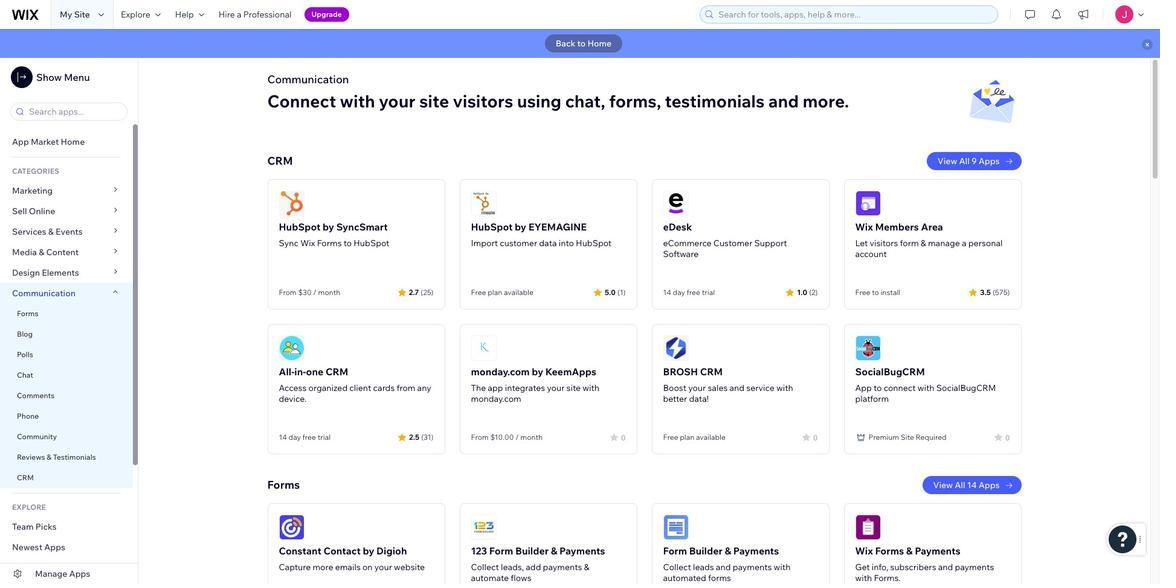 Task type: describe. For each thing, give the bounding box(es) containing it.
form builder & payments collect leads and payments with automated forms
[[663, 546, 791, 584]]

view all 14 apps
[[933, 480, 1000, 491]]

account
[[855, 249, 887, 260]]

reviews
[[17, 453, 45, 462]]

& inside wix members area let visitors form & manage a personal account
[[921, 238, 926, 249]]

free to install
[[855, 288, 901, 297]]

get
[[855, 563, 870, 573]]

1 vertical spatial socialbugcrm
[[936, 383, 996, 394]]

form inside 123 form builder & payments collect leads, add payments & automate flows
[[489, 546, 513, 558]]

help button
[[168, 0, 211, 29]]

all for crm
[[959, 156, 970, 167]]

payments for get
[[955, 563, 994, 573]]

crm link
[[0, 468, 133, 489]]

let
[[855, 238, 868, 249]]

team picks link
[[0, 517, 133, 538]]

2.7
[[409, 288, 419, 297]]

available for boost
[[696, 433, 726, 442]]

menu
[[64, 71, 90, 83]]

with inside brosh crm boost your sales and service with better data!
[[776, 383, 793, 394]]

wix members area logo image
[[855, 191, 881, 216]]

by for syncsmart
[[323, 221, 334, 233]]

collect inside the form builder & payments collect leads and payments with automated forms
[[663, 563, 691, 573]]

apps inside view all 14 apps link
[[979, 480, 1000, 491]]

free for hubspot by eyemagine
[[471, 288, 486, 297]]

testimonials
[[53, 453, 96, 462]]

constant contact by digioh logo image
[[279, 515, 304, 541]]

sidebar element
[[0, 58, 138, 585]]

personal
[[968, 238, 1003, 249]]

to inside button
[[577, 38, 586, 49]]

from for monday.com by keemapps
[[471, 433, 489, 442]]

members
[[875, 221, 919, 233]]

wix inside hubspot by syncsmart sync wix forms to hubspot
[[300, 238, 315, 249]]

payments inside 123 form builder & payments collect leads, add payments & automate flows
[[560, 546, 605, 558]]

services
[[12, 227, 46, 237]]

add
[[526, 563, 541, 573]]

collect inside 123 form builder & payments collect leads, add payments & automate flows
[[471, 563, 499, 573]]

14 for in-
[[279, 433, 287, 442]]

with inside the form builder & payments collect leads and payments with automated forms
[[774, 563, 791, 573]]

install
[[881, 288, 901, 297]]

month for monday.com
[[520, 433, 543, 442]]

polls
[[17, 350, 33, 360]]

wix forms & payments logo image
[[855, 515, 881, 541]]

this
[[45, 563, 61, 574]]

the
[[471, 383, 486, 394]]

back to home
[[556, 38, 612, 49]]

free for wix members area
[[855, 288, 870, 297]]

premium
[[869, 433, 899, 442]]

site for my
[[74, 9, 90, 20]]

payments for payments
[[543, 563, 582, 573]]

required
[[916, 433, 947, 442]]

back to home button
[[545, 34, 623, 53]]

payments for wix forms & payments
[[915, 546, 961, 558]]

Search apps... field
[[25, 103, 123, 120]]

phone link
[[0, 407, 133, 427]]

organized
[[308, 383, 348, 394]]

crm inside 'link'
[[17, 474, 34, 483]]

form
[[900, 238, 919, 249]]

ecommerce
[[663, 238, 712, 249]]

from for hubspot by syncsmart
[[279, 288, 297, 297]]

access
[[279, 383, 307, 394]]

forms inside wix forms & payments get info, subscribers and payments with forms.
[[875, 546, 904, 558]]

5.0 (1)
[[605, 288, 626, 297]]

trial for one
[[318, 433, 331, 442]]

2.7 (25)
[[409, 288, 434, 297]]

monday.com by keemapps the app integrates your site with monday.com
[[471, 366, 599, 405]]

subscribers
[[890, 563, 936, 573]]

your inside "monday.com by keemapps the app integrates your site with monday.com"
[[547, 383, 565, 394]]

free for ecommerce
[[687, 288, 700, 297]]

customer
[[500, 238, 537, 249]]

on
[[362, 563, 373, 573]]

123 form builder & payments logo image
[[471, 515, 496, 541]]

premium site required
[[869, 433, 947, 442]]

app market home
[[12, 137, 85, 147]]

9
[[972, 156, 977, 167]]

my
[[60, 9, 72, 20]]

constant
[[279, 546, 321, 558]]

by for keemapps
[[532, 366, 543, 378]]

one
[[306, 366, 323, 378]]

hire a professional
[[219, 9, 292, 20]]

picks
[[36, 522, 57, 533]]

content
[[46, 247, 79, 258]]

hubspot up sync
[[279, 221, 321, 233]]

available for eyemagine
[[504, 288, 533, 297]]

your inside brosh crm boost your sales and service with better data!
[[688, 383, 706, 394]]

and inside communication connect with your site visitors using chat, forms, testimonials and more.
[[768, 91, 799, 112]]

2.5
[[409, 433, 419, 442]]

phone
[[17, 412, 39, 421]]

professional
[[243, 9, 292, 20]]

connect
[[267, 91, 336, 112]]

view for forms
[[933, 480, 953, 491]]

app inside socialbugcrm app to connect with socialbugcrm platform
[[855, 383, 872, 394]]

hire a professional link
[[211, 0, 299, 29]]

free plan available for boost
[[663, 433, 726, 442]]

categories
[[12, 167, 59, 176]]

wix members area let visitors form & manage a personal account
[[855, 221, 1003, 260]]

popular
[[12, 563, 43, 574]]

sync
[[279, 238, 299, 249]]

/ for monday.com
[[516, 433, 519, 442]]

in-
[[294, 366, 306, 378]]

digioh
[[376, 546, 407, 558]]

& inside the form builder & payments collect leads and payments with automated forms
[[725, 546, 731, 558]]

communication connect with your site visitors using chat, forms, testimonials and more.
[[267, 73, 849, 112]]

site inside "monday.com by keemapps the app integrates your site with monday.com"
[[567, 383, 581, 394]]

manage
[[35, 569, 67, 580]]

all-
[[279, 366, 294, 378]]

community link
[[0, 427, 133, 448]]

flows
[[511, 573, 532, 584]]

more.
[[803, 91, 849, 112]]

marketing
[[12, 186, 53, 196]]

123 form builder & payments collect leads, add payments & automate flows
[[471, 546, 605, 584]]

view all 9 apps link
[[927, 152, 1021, 170]]

visitors inside wix members area let visitors form & manage a personal account
[[870, 238, 898, 249]]

1 monday.com from the top
[[471, 366, 530, 378]]

any
[[417, 383, 431, 394]]

site for premium
[[901, 433, 914, 442]]

all-in-one crm logo image
[[279, 336, 304, 361]]

socialbugcrm logo image
[[855, 336, 881, 361]]

day for in-
[[289, 433, 301, 442]]

syncsmart
[[336, 221, 388, 233]]

app inside sidebar element
[[12, 137, 29, 147]]

2 vertical spatial 14
[[967, 480, 977, 491]]

brosh crm boost your sales and service with better data!
[[663, 366, 793, 405]]

form builder & payments  logo image
[[663, 515, 689, 541]]

team picks
[[12, 522, 57, 533]]

chat link
[[0, 366, 133, 386]]

builder inside the form builder & payments collect leads and payments with automated forms
[[689, 546, 723, 558]]

by inside 'constant contact by digioh capture more emails on your website'
[[363, 546, 374, 558]]

marketing link
[[0, 181, 133, 201]]

1.0 (2)
[[797, 288, 818, 297]]



Task type: vqa. For each thing, say whether or not it's contained in the screenshot.
compared to previous period (Dec 20, 2021 - Dec 19, 2022)
no



Task type: locate. For each thing, give the bounding box(es) containing it.
0 horizontal spatial collect
[[471, 563, 499, 573]]

a inside 'link'
[[237, 9, 241, 20]]

14 day free trial down software
[[663, 288, 715, 297]]

builder inside 123 form builder & payments collect leads, add payments & automate flows
[[515, 546, 549, 558]]

free plan available down data!
[[663, 433, 726, 442]]

0 horizontal spatial socialbugcrm
[[855, 366, 925, 378]]

website
[[394, 563, 425, 573]]

2 horizontal spatial free
[[855, 288, 870, 297]]

2 builder from the left
[[689, 546, 723, 558]]

1 vertical spatial month
[[520, 433, 543, 442]]

1 horizontal spatial 14
[[663, 288, 671, 297]]

1 horizontal spatial trial
[[702, 288, 715, 297]]

by inside hubspot by syncsmart sync wix forms to hubspot
[[323, 221, 334, 233]]

brosh
[[663, 366, 698, 378]]

payments inside the form builder & payments collect leads and payments with automated forms
[[733, 546, 779, 558]]

communication down design elements
[[12, 288, 77, 299]]

services & events link
[[0, 222, 133, 242]]

popular this month
[[12, 563, 89, 574]]

media & content link
[[0, 242, 133, 263]]

customer
[[714, 238, 753, 249]]

1 horizontal spatial 0
[[813, 434, 818, 443]]

visitors left using
[[453, 91, 513, 112]]

day down device.
[[289, 433, 301, 442]]

polls link
[[0, 345, 133, 366]]

data
[[539, 238, 557, 249]]

/ for hubspot
[[313, 288, 317, 297]]

0 vertical spatial a
[[237, 9, 241, 20]]

hubspot by eyemagine logo image
[[471, 191, 496, 216]]

0 horizontal spatial builder
[[515, 546, 549, 558]]

home for app market home
[[61, 137, 85, 147]]

0 vertical spatial wix
[[855, 221, 873, 233]]

2 horizontal spatial payments
[[915, 546, 961, 558]]

app left market at top left
[[12, 137, 29, 147]]

1 vertical spatial home
[[61, 137, 85, 147]]

1 payments from the left
[[543, 563, 582, 573]]

0 vertical spatial /
[[313, 288, 317, 297]]

0 vertical spatial visitors
[[453, 91, 513, 112]]

forms down syncsmart
[[317, 238, 342, 249]]

available
[[504, 288, 533, 297], [696, 433, 726, 442]]

available down data!
[[696, 433, 726, 442]]

0 vertical spatial free
[[687, 288, 700, 297]]

builder up add
[[515, 546, 549, 558]]

0 vertical spatial communication
[[267, 73, 349, 86]]

0 horizontal spatial home
[[61, 137, 85, 147]]

free for brosh crm
[[663, 433, 678, 442]]

form down form builder & payments  logo
[[663, 546, 687, 558]]

payments inside wix forms & payments get info, subscribers and payments with forms.
[[955, 563, 994, 573]]

app market home link
[[0, 132, 133, 152]]

design elements
[[12, 268, 79, 279]]

support
[[754, 238, 787, 249]]

2 horizontal spatial 14
[[967, 480, 977, 491]]

view down required
[[933, 480, 953, 491]]

forms inside hubspot by syncsmart sync wix forms to hubspot
[[317, 238, 342, 249]]

1 vertical spatial free
[[302, 433, 316, 442]]

1 vertical spatial communication
[[12, 288, 77, 299]]

plan for boost
[[680, 433, 694, 442]]

forms up info,
[[875, 546, 904, 558]]

payments
[[560, 546, 605, 558], [733, 546, 779, 558], [915, 546, 961, 558]]

0 vertical spatial site
[[419, 91, 449, 112]]

site
[[74, 9, 90, 20], [901, 433, 914, 442]]

1 vertical spatial all
[[955, 480, 965, 491]]

1 vertical spatial free plan available
[[663, 433, 726, 442]]

1 horizontal spatial site
[[567, 383, 581, 394]]

0 horizontal spatial plan
[[488, 288, 502, 297]]

1 0 from the left
[[621, 434, 626, 443]]

apps
[[979, 156, 1000, 167], [979, 480, 1000, 491], [44, 543, 65, 553], [69, 569, 90, 580]]

info,
[[872, 563, 888, 573]]

with inside communication connect with your site visitors using chat, forms, testimonials and more.
[[340, 91, 375, 112]]

0 vertical spatial 14
[[663, 288, 671, 297]]

payments inside the form builder & payments collect leads and payments with automated forms
[[733, 563, 772, 573]]

more
[[313, 563, 333, 573]]

home right market at top left
[[61, 137, 85, 147]]

wix right sync
[[300, 238, 315, 249]]

eyemagine
[[528, 221, 587, 233]]

0 vertical spatial 14 day free trial
[[663, 288, 715, 297]]

14 day free trial for ecommerce
[[663, 288, 715, 297]]

3 0 from the left
[[1005, 434, 1010, 443]]

and right the leads
[[716, 563, 731, 573]]

testimonials
[[665, 91, 765, 112]]

online
[[29, 206, 55, 217]]

1 vertical spatial /
[[516, 433, 519, 442]]

form up leads,
[[489, 546, 513, 558]]

upgrade button
[[304, 7, 349, 22]]

0 vertical spatial monday.com
[[471, 366, 530, 378]]

hubspot by syncsmart logo image
[[279, 191, 304, 216]]

2 monday.com from the top
[[471, 394, 521, 405]]

free for in-
[[302, 433, 316, 442]]

apps inside the manage apps "link"
[[69, 569, 90, 580]]

to inside hubspot by syncsmart sync wix forms to hubspot
[[344, 238, 352, 249]]

day down software
[[673, 288, 685, 297]]

crm down reviews
[[17, 474, 34, 483]]

leads
[[693, 563, 714, 573]]

free left the install
[[855, 288, 870, 297]]

collect left the leads
[[663, 563, 691, 573]]

from
[[397, 383, 415, 394]]

socialbugcrm app to connect with socialbugcrm platform
[[855, 366, 996, 405]]

day for ecommerce
[[673, 288, 685, 297]]

1 vertical spatial site
[[901, 433, 914, 442]]

communication inside sidebar element
[[12, 288, 77, 299]]

form inside the form builder & payments collect leads and payments with automated forms
[[663, 546, 687, 558]]

1 vertical spatial available
[[696, 433, 726, 442]]

show menu button
[[11, 66, 90, 88]]

wix for crm
[[855, 221, 873, 233]]

1 horizontal spatial socialbugcrm
[[936, 383, 996, 394]]

$10.00
[[490, 433, 514, 442]]

0 horizontal spatial communication
[[12, 288, 77, 299]]

payments inside wix forms & payments get info, subscribers and payments with forms.
[[915, 546, 961, 558]]

site
[[419, 91, 449, 112], [567, 383, 581, 394]]

1 vertical spatial day
[[289, 433, 301, 442]]

forms inside sidebar element
[[17, 309, 38, 318]]

trial down organized in the left bottom of the page
[[318, 433, 331, 442]]

to left the install
[[872, 288, 879, 297]]

app left connect
[[855, 383, 872, 394]]

0 vertical spatial plan
[[488, 288, 502, 297]]

site right premium
[[901, 433, 914, 442]]

0 horizontal spatial app
[[12, 137, 29, 147]]

free down device.
[[302, 433, 316, 442]]

free
[[687, 288, 700, 297], [302, 433, 316, 442]]

1 horizontal spatial form
[[663, 546, 687, 558]]

socialbugcrm up required
[[936, 383, 996, 394]]

apps inside newest apps link
[[44, 543, 65, 553]]

0 horizontal spatial day
[[289, 433, 301, 442]]

home right back
[[588, 38, 612, 49]]

crm up organized in the left bottom of the page
[[326, 366, 348, 378]]

available down customer
[[504, 288, 533, 297]]

1 horizontal spatial free plan available
[[663, 433, 726, 442]]

home inside sidebar element
[[61, 137, 85, 147]]

comments link
[[0, 386, 133, 407]]

0 vertical spatial free plan available
[[471, 288, 533, 297]]

trial down ecommerce
[[702, 288, 715, 297]]

free down import in the left of the page
[[471, 288, 486, 297]]

1 horizontal spatial home
[[588, 38, 612, 49]]

a right "manage"
[[962, 238, 967, 249]]

hubspot right the into
[[576, 238, 612, 249]]

edesk logo image
[[663, 191, 689, 216]]

hubspot up import in the left of the page
[[471, 221, 513, 233]]

services & events
[[12, 227, 83, 237]]

0 vertical spatial from
[[279, 288, 297, 297]]

free down better
[[663, 433, 678, 442]]

1 vertical spatial plan
[[680, 433, 694, 442]]

into
[[559, 238, 574, 249]]

1 horizontal spatial available
[[696, 433, 726, 442]]

from $30 / month
[[279, 288, 340, 297]]

by left syncsmart
[[323, 221, 334, 233]]

1 vertical spatial from
[[471, 433, 489, 442]]

free plan available
[[471, 288, 533, 297], [663, 433, 726, 442]]

manage
[[928, 238, 960, 249]]

/ right the '$10.00'
[[516, 433, 519, 442]]

1 horizontal spatial builder
[[689, 546, 723, 558]]

trial for customer
[[702, 288, 715, 297]]

1 vertical spatial trial
[[318, 433, 331, 442]]

3.5 (575)
[[980, 288, 1010, 297]]

1 vertical spatial site
[[567, 383, 581, 394]]

design
[[12, 268, 40, 279]]

2 payments from the left
[[733, 546, 779, 558]]

0 horizontal spatial free
[[302, 433, 316, 442]]

(575)
[[993, 288, 1010, 297]]

manage apps
[[35, 569, 90, 580]]

monday.com up app at the bottom of the page
[[471, 366, 530, 378]]

0 horizontal spatial form
[[489, 546, 513, 558]]

forms.
[[874, 573, 901, 584]]

1 horizontal spatial collect
[[663, 563, 691, 573]]

1 form from the left
[[489, 546, 513, 558]]

and inside the form builder & payments collect leads and payments with automated forms
[[716, 563, 731, 573]]

1 horizontal spatial from
[[471, 433, 489, 442]]

communication inside communication connect with your site visitors using chat, forms, testimonials and more.
[[267, 73, 349, 86]]

to right back
[[577, 38, 586, 49]]

1 horizontal spatial visitors
[[870, 238, 898, 249]]

crm up hubspot by syncsmart logo
[[267, 154, 293, 168]]

visitors inside communication connect with your site visitors using chat, forms, testimonials and more.
[[453, 91, 513, 112]]

0 horizontal spatial payments
[[543, 563, 582, 573]]

site inside communication connect with your site visitors using chat, forms, testimonials and more.
[[419, 91, 449, 112]]

2 vertical spatial wix
[[855, 546, 873, 558]]

view for crm
[[938, 156, 957, 167]]

1 vertical spatial a
[[962, 238, 967, 249]]

forms up the blog
[[17, 309, 38, 318]]

2 horizontal spatial payments
[[955, 563, 994, 573]]

communication for communication connect with your site visitors using chat, forms, testimonials and more.
[[267, 73, 349, 86]]

month for hubspot
[[318, 288, 340, 297]]

and left more.
[[768, 91, 799, 112]]

day
[[673, 288, 685, 297], [289, 433, 301, 442]]

plan down data!
[[680, 433, 694, 442]]

media
[[12, 247, 37, 258]]

to down syncsmart
[[344, 238, 352, 249]]

1 vertical spatial monday.com
[[471, 394, 521, 405]]

all for forms
[[955, 480, 965, 491]]

1 horizontal spatial app
[[855, 383, 872, 394]]

1 horizontal spatial payments
[[733, 563, 772, 573]]

wix inside wix forms & payments get info, subscribers and payments with forms.
[[855, 546, 873, 558]]

0 horizontal spatial site
[[74, 9, 90, 20]]

0 horizontal spatial month
[[318, 288, 340, 297]]

sell online
[[12, 206, 55, 217]]

1 vertical spatial wix
[[300, 238, 315, 249]]

a right hire
[[237, 9, 241, 20]]

your inside 'constant contact by digioh capture more emails on your website'
[[374, 563, 392, 573]]

1 collect from the left
[[471, 563, 499, 573]]

better
[[663, 394, 687, 405]]

with inside socialbugcrm app to connect with socialbugcrm platform
[[918, 383, 935, 394]]

1 horizontal spatial free
[[663, 433, 678, 442]]

0 horizontal spatial /
[[313, 288, 317, 297]]

reviews & testimonials link
[[0, 448, 133, 468]]

socialbugcrm up connect
[[855, 366, 925, 378]]

3 payments from the left
[[955, 563, 994, 573]]

forms
[[708, 573, 731, 584]]

1 vertical spatial 14 day free trial
[[279, 433, 331, 442]]

back
[[556, 38, 576, 49]]

a
[[237, 9, 241, 20], [962, 238, 967, 249]]

0 horizontal spatial visitors
[[453, 91, 513, 112]]

software
[[663, 249, 699, 260]]

0 horizontal spatial site
[[419, 91, 449, 112]]

and inside wix forms & payments get info, subscribers and payments with forms.
[[938, 563, 953, 573]]

0 horizontal spatial 0
[[621, 434, 626, 443]]

builder up the leads
[[689, 546, 723, 558]]

0 for monday.com by keemapps
[[621, 434, 626, 443]]

0 horizontal spatial trial
[[318, 433, 331, 442]]

0 horizontal spatial available
[[504, 288, 533, 297]]

plan for eyemagine
[[488, 288, 502, 297]]

communication for communication
[[12, 288, 77, 299]]

by inside "monday.com by keemapps the app integrates your site with monday.com"
[[532, 366, 543, 378]]

connect
[[884, 383, 916, 394]]

wix for forms
[[855, 546, 873, 558]]

0 horizontal spatial free plan available
[[471, 288, 533, 297]]

Search for tools, apps, help & more... field
[[715, 6, 994, 23]]

14 day free trial for in-
[[279, 433, 331, 442]]

0 vertical spatial view
[[938, 156, 957, 167]]

to left connect
[[874, 383, 882, 394]]

payments
[[543, 563, 582, 573], [733, 563, 772, 573], [955, 563, 994, 573]]

by for eyemagine
[[515, 221, 526, 233]]

communication up connect at top
[[267, 73, 349, 86]]

emails
[[335, 563, 361, 573]]

monday.com up the '$10.00'
[[471, 394, 521, 405]]

your inside communication connect with your site visitors using chat, forms, testimonials and more.
[[379, 91, 415, 112]]

site right my
[[74, 9, 90, 20]]

0 for brosh crm
[[813, 434, 818, 443]]

0 vertical spatial day
[[673, 288, 685, 297]]

2 payments from the left
[[733, 563, 772, 573]]

month right the '$10.00'
[[520, 433, 543, 442]]

0 vertical spatial all
[[959, 156, 970, 167]]

keemapps
[[545, 366, 596, 378]]

1 payments from the left
[[560, 546, 605, 558]]

14 for ecommerce
[[663, 288, 671, 297]]

view left 9
[[938, 156, 957, 167]]

automated
[[663, 573, 706, 584]]

back to home alert
[[0, 29, 1160, 58]]

forms up the constant contact by digioh logo
[[267, 479, 300, 492]]

1 vertical spatial view
[[933, 480, 953, 491]]

monday.com by keemapps logo image
[[471, 336, 496, 361]]

0 horizontal spatial 14 day free trial
[[279, 433, 331, 442]]

1 horizontal spatial communication
[[267, 73, 349, 86]]

by up the on
[[363, 546, 374, 558]]

crm inside brosh crm boost your sales and service with better data!
[[700, 366, 723, 378]]

1 horizontal spatial free
[[687, 288, 700, 297]]

1 horizontal spatial plan
[[680, 433, 694, 442]]

home for back to home
[[588, 38, 612, 49]]

with inside "monday.com by keemapps the app integrates your site with monday.com"
[[583, 383, 599, 394]]

1 horizontal spatial site
[[901, 433, 914, 442]]

apps inside view all 9 apps link
[[979, 156, 1000, 167]]

2 0 from the left
[[813, 434, 818, 443]]

home inside button
[[588, 38, 612, 49]]

import
[[471, 238, 498, 249]]

builder
[[515, 546, 549, 558], [689, 546, 723, 558]]

payments inside 123 form builder & payments collect leads, add payments & automate flows
[[543, 563, 582, 573]]

0 vertical spatial site
[[74, 9, 90, 20]]

month right $30
[[318, 288, 340, 297]]

& inside wix forms & payments get info, subscribers and payments with forms.
[[906, 546, 913, 558]]

1 horizontal spatial /
[[516, 433, 519, 442]]

crm inside all-in-one crm access organized client cards from any device.
[[326, 366, 348, 378]]

0 vertical spatial socialbugcrm
[[855, 366, 925, 378]]

free down software
[[687, 288, 700, 297]]

from left $30
[[279, 288, 297, 297]]

crm up sales
[[700, 366, 723, 378]]

0 horizontal spatial from
[[279, 288, 297, 297]]

automate
[[471, 573, 509, 584]]

explore
[[121, 9, 150, 20]]

app
[[12, 137, 29, 147], [855, 383, 872, 394]]

wix up the get
[[855, 546, 873, 558]]

upgrade
[[312, 10, 342, 19]]

month
[[63, 563, 89, 574]]

sell
[[12, 206, 27, 217]]

show menu
[[36, 71, 90, 83]]

communication link
[[0, 283, 133, 304]]

visitors down members
[[870, 238, 898, 249]]

0 vertical spatial month
[[318, 288, 340, 297]]

0 horizontal spatial a
[[237, 9, 241, 20]]

2 collect from the left
[[663, 563, 691, 573]]

blog
[[17, 330, 33, 339]]

and right subscribers
[[938, 563, 953, 573]]

1 builder from the left
[[515, 546, 549, 558]]

view all 9 apps
[[938, 156, 1000, 167]]

wix up let
[[855, 221, 873, 233]]

view all 14 apps link
[[922, 477, 1021, 495]]

brosh crm logo image
[[663, 336, 689, 361]]

payments for form builder & payments
[[733, 546, 779, 558]]

0 vertical spatial trial
[[702, 288, 715, 297]]

plan down import in the left of the page
[[488, 288, 502, 297]]

2 form from the left
[[663, 546, 687, 558]]

14 day free trial down device.
[[279, 433, 331, 442]]

by up customer
[[515, 221, 526, 233]]

platform
[[855, 394, 889, 405]]

(25)
[[421, 288, 434, 297]]

123
[[471, 546, 487, 558]]

with inside wix forms & payments get info, subscribers and payments with forms.
[[855, 573, 872, 584]]

1 horizontal spatial a
[[962, 238, 967, 249]]

elements
[[42, 268, 79, 279]]

a inside wix members area let visitors form & manage a personal account
[[962, 238, 967, 249]]

by up integrates
[[532, 366, 543, 378]]

wix inside wix members area let visitors form & manage a personal account
[[855, 221, 873, 233]]

free plan available down customer
[[471, 288, 533, 297]]

3 payments from the left
[[915, 546, 961, 558]]

wix forms & payments get info, subscribers and payments with forms.
[[855, 546, 994, 584]]

0 horizontal spatial 14
[[279, 433, 287, 442]]

collect down 123
[[471, 563, 499, 573]]

0 vertical spatial home
[[588, 38, 612, 49]]

comments
[[17, 392, 54, 401]]

0 vertical spatial available
[[504, 288, 533, 297]]

1 horizontal spatial month
[[520, 433, 543, 442]]

hubspot down syncsmart
[[354, 238, 389, 249]]

1 vertical spatial 14
[[279, 433, 287, 442]]

1 horizontal spatial payments
[[733, 546, 779, 558]]

0 horizontal spatial payments
[[560, 546, 605, 558]]

events
[[56, 227, 83, 237]]

from left the '$10.00'
[[471, 433, 489, 442]]

newest
[[12, 543, 42, 553]]

integrates
[[505, 383, 545, 394]]

/ right $30
[[313, 288, 317, 297]]

forms,
[[609, 91, 661, 112]]

and inside brosh crm boost your sales and service with better data!
[[730, 383, 745, 394]]

to
[[577, 38, 586, 49], [344, 238, 352, 249], [872, 288, 879, 297], [874, 383, 882, 394]]

constant contact by digioh capture more emails on your website
[[279, 546, 425, 573]]

to inside socialbugcrm app to connect with socialbugcrm platform
[[874, 383, 882, 394]]

free plan available for eyemagine
[[471, 288, 533, 297]]

and right sales
[[730, 383, 745, 394]]

0 for socialbugcrm
[[1005, 434, 1010, 443]]

reviews & testimonials
[[17, 453, 96, 462]]

0 vertical spatial app
[[12, 137, 29, 147]]

0 horizontal spatial free
[[471, 288, 486, 297]]

by inside hubspot by eyemagine import customer data into hubspot
[[515, 221, 526, 233]]

(1)
[[618, 288, 626, 297]]



